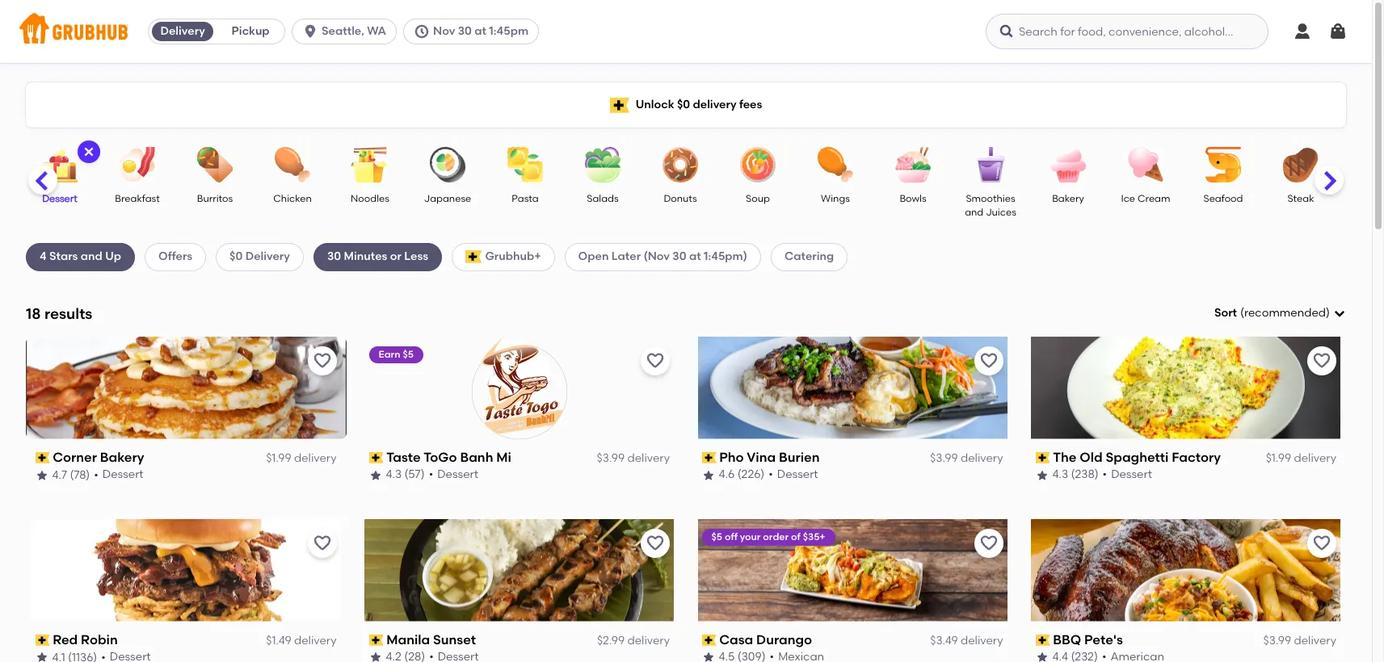 Task type: locate. For each thing, give the bounding box(es) containing it.
0 vertical spatial and
[[965, 207, 984, 219]]

bakery
[[1053, 193, 1085, 205], [101, 450, 145, 466]]

pete's
[[1085, 633, 1124, 648]]

wa
[[367, 24, 386, 38]]

star icon image for manila sunset
[[369, 652, 382, 663]]

pasta
[[512, 193, 539, 205]]

subscription pass image left bbq
[[1036, 635, 1050, 647]]

subscription pass image
[[36, 453, 50, 464], [703, 453, 717, 464], [1036, 453, 1050, 464], [703, 635, 717, 647], [1036, 635, 1050, 647]]

at inside button
[[475, 24, 487, 38]]

0 vertical spatial bakery
[[1053, 193, 1085, 205]]

noodles
[[351, 193, 390, 205]]

delivery for casa durango
[[961, 635, 1004, 648]]

seafood image
[[1196, 147, 1252, 183]]

save this restaurant button for red robin
[[308, 529, 337, 558]]

donuts image
[[652, 147, 709, 183]]

• dessert down taste togo banh mi
[[429, 468, 479, 482]]

• for vina
[[770, 468, 774, 482]]

4
[[40, 250, 47, 264]]

$0 right offers
[[230, 250, 243, 264]]

grubhub plus flag logo image for unlock $0 delivery fees
[[610, 97, 630, 113]]

• down the pho vina burien
[[770, 468, 774, 482]]

1 horizontal spatial $5
[[712, 532, 723, 543]]

$0 right the unlock
[[677, 98, 691, 111]]

soup
[[746, 193, 770, 205]]

steak image
[[1273, 147, 1330, 183]]

1 $1.99 from the left
[[266, 452, 292, 466]]

1 horizontal spatial grubhub plus flag logo image
[[610, 97, 630, 113]]

1 horizontal spatial delivery
[[246, 250, 290, 264]]

$1.99 delivery for the old spaghetti factory
[[1267, 452, 1337, 466]]

star icon image for taste togo banh mi
[[369, 469, 382, 482]]

subscription pass image left taste
[[369, 453, 383, 464]]

save this restaurant image
[[1313, 352, 1332, 371], [312, 534, 332, 554], [1313, 534, 1332, 554]]

dessert for the old spaghetti factory
[[1112, 468, 1153, 482]]

vina
[[748, 450, 777, 466]]

30 left minutes at the left of the page
[[327, 250, 341, 264]]

2 horizontal spatial $3.99
[[1264, 635, 1292, 648]]

4 • dessert from the left
[[1103, 468, 1153, 482]]

subscription pass image left casa
[[703, 635, 717, 647]]

burritos image
[[187, 147, 243, 183]]

1 • dessert from the left
[[94, 468, 144, 482]]

save this restaurant button for corner bakery
[[308, 347, 337, 376]]

burritos
[[197, 193, 233, 205]]

grubhub plus flag logo image left the unlock
[[610, 97, 630, 113]]

smoothies and juices image
[[963, 147, 1020, 183]]

$5 left off
[[712, 532, 723, 543]]

0 horizontal spatial $1.99 delivery
[[266, 452, 337, 466]]

subscription pass image left the
[[1036, 453, 1050, 464]]

red robin
[[53, 633, 118, 648]]

subscription pass image left pho
[[703, 453, 717, 464]]

save this restaurant image for corner bakery
[[312, 352, 332, 371]]

1 horizontal spatial and
[[965, 207, 984, 219]]

(238)
[[1072, 468, 1099, 482]]

$1.99 delivery for corner bakery
[[266, 452, 337, 466]]

1 horizontal spatial $3.99 delivery
[[931, 452, 1004, 466]]

1 horizontal spatial $0
[[677, 98, 691, 111]]

$5 right earn
[[403, 349, 414, 360]]

1 horizontal spatial 4.3
[[1053, 468, 1069, 482]]

• dessert down the old spaghetti factory
[[1103, 468, 1153, 482]]

pickup button
[[217, 19, 285, 44]]

subscription pass image for manila sunset
[[369, 635, 383, 647]]

3 • dessert from the left
[[770, 468, 819, 482]]

1 vertical spatial and
[[81, 250, 103, 264]]

30 right (nov
[[673, 250, 687, 264]]

0 horizontal spatial $5
[[403, 349, 414, 360]]

togo
[[424, 450, 457, 466]]

1 horizontal spatial 30
[[458, 24, 472, 38]]

4.3 down taste
[[386, 468, 402, 482]]

2 4.3 from the left
[[1053, 468, 1069, 482]]

(nov
[[644, 250, 670, 264]]

1 horizontal spatial $1.99 delivery
[[1267, 452, 1337, 466]]

none field containing sort
[[1215, 306, 1347, 322]]

pasta image
[[497, 147, 554, 183]]

0 vertical spatial at
[[475, 24, 487, 38]]

4.7
[[53, 468, 68, 482]]

2 $1.99 from the left
[[1267, 452, 1292, 466]]

0 horizontal spatial and
[[81, 250, 103, 264]]

save this restaurant image for red robin
[[312, 534, 332, 554]]

wings
[[822, 193, 850, 205]]

star icon image for bbq pete's
[[1036, 652, 1049, 663]]

• dessert
[[94, 468, 144, 482], [429, 468, 479, 482], [770, 468, 819, 482], [1103, 468, 1153, 482]]

subscription pass image left red
[[36, 635, 50, 647]]

subscription pass image left manila
[[369, 635, 383, 647]]

star icon image
[[36, 469, 49, 482], [369, 469, 382, 482], [703, 469, 716, 482], [1036, 469, 1049, 482], [36, 652, 49, 663], [369, 652, 382, 663], [703, 652, 716, 663], [1036, 652, 1049, 663]]

save this restaurant button for bbq pete's
[[1308, 529, 1337, 558]]

1 vertical spatial delivery
[[246, 250, 290, 264]]

$2.99 delivery
[[597, 635, 670, 648]]

0 horizontal spatial grubhub plus flag logo image
[[466, 251, 482, 264]]

0 horizontal spatial 30
[[327, 250, 341, 264]]

$0
[[677, 98, 691, 111], [230, 250, 243, 264]]

corner bakery
[[53, 450, 145, 466]]

• for togo
[[429, 468, 434, 482]]

4.3
[[386, 468, 402, 482], [1053, 468, 1069, 482]]

0 horizontal spatial svg image
[[302, 23, 319, 40]]

2 $1.99 delivery from the left
[[1267, 452, 1337, 466]]

grubhub plus flag logo image left grubhub+
[[466, 251, 482, 264]]

1 horizontal spatial at
[[690, 250, 702, 264]]

save this restaurant image for pho vina burien
[[980, 352, 999, 371]]

subscription pass image left corner
[[36, 453, 50, 464]]

0 horizontal spatial $3.99
[[597, 452, 625, 466]]

30 right nov
[[458, 24, 472, 38]]

later
[[612, 250, 641, 264]]

casa durango logo image
[[698, 520, 1008, 622]]

corner
[[53, 450, 97, 466]]

recommended
[[1245, 306, 1327, 320]]

2 horizontal spatial svg image
[[1334, 307, 1347, 320]]

bakery image
[[1041, 147, 1097, 183]]

pickup
[[232, 24, 270, 38]]

dessert down taste togo banh mi
[[438, 468, 479, 482]]

bakery down bakery image
[[1053, 193, 1085, 205]]

ice cream image
[[1118, 147, 1175, 183]]

dessert
[[42, 193, 77, 205], [103, 468, 144, 482], [438, 468, 479, 482], [778, 468, 819, 482], [1112, 468, 1153, 482]]

1 vertical spatial $5
[[712, 532, 723, 543]]

1 vertical spatial bakery
[[101, 450, 145, 466]]

the
[[1054, 450, 1077, 466]]

nov 30 at 1:45pm button
[[403, 19, 546, 44]]

1 • from the left
[[94, 468, 99, 482]]

2 • dessert from the left
[[429, 468, 479, 482]]

cream
[[1138, 193, 1171, 205]]

red robin logo image
[[26, 520, 346, 622]]

open later (nov 30 at 1:45pm)
[[579, 250, 748, 264]]

1 vertical spatial grubhub plus flag logo image
[[466, 251, 482, 264]]

earn $5
[[379, 349, 414, 360]]

delivery for bbq pete's
[[1295, 635, 1337, 648]]

at left 1:45pm)
[[690, 250, 702, 264]]

$35+
[[804, 532, 826, 543]]

salads image
[[575, 147, 631, 183]]

• right "(78)"
[[94, 468, 99, 482]]

and left up
[[81, 250, 103, 264]]

unlock
[[636, 98, 675, 111]]

subscription pass image
[[369, 453, 383, 464], [36, 635, 50, 647], [369, 635, 383, 647]]

• for old
[[1103, 468, 1108, 482]]

less
[[404, 250, 429, 264]]

unlock $0 delivery fees
[[636, 98, 763, 111]]

• dessert for togo
[[429, 468, 479, 482]]

delivery left the pickup
[[160, 24, 205, 38]]

0 horizontal spatial at
[[475, 24, 487, 38]]

$2.99
[[597, 635, 625, 648]]

delivery
[[693, 98, 737, 111], [294, 452, 337, 466], [628, 452, 670, 466], [961, 452, 1004, 466], [1295, 452, 1337, 466], [294, 635, 337, 648], [628, 635, 670, 648], [961, 635, 1004, 648], [1295, 635, 1337, 648]]

0 horizontal spatial $3.99 delivery
[[597, 452, 670, 466]]

delivery for red robin
[[294, 635, 337, 648]]

order
[[764, 532, 790, 543]]

breakfast image
[[109, 147, 166, 183]]

1 horizontal spatial $1.99
[[1267, 452, 1292, 466]]

• right (238)
[[1103, 468, 1108, 482]]

nov 30 at 1:45pm
[[433, 24, 529, 38]]

save this restaurant image
[[312, 352, 332, 371], [646, 352, 665, 371], [980, 352, 999, 371], [646, 534, 665, 554], [980, 534, 999, 554]]

1 horizontal spatial bakery
[[1053, 193, 1085, 205]]

subscription pass image for taste togo banh mi
[[369, 453, 383, 464]]

1 $1.99 delivery from the left
[[266, 452, 337, 466]]

(226)
[[738, 468, 765, 482]]

None field
[[1215, 306, 1347, 322]]

• dessert down burien
[[770, 468, 819, 482]]

catering
[[785, 250, 835, 264]]

0 vertical spatial grubhub plus flag logo image
[[610, 97, 630, 113]]

0 horizontal spatial $1.99
[[266, 452, 292, 466]]

grubhub plus flag logo image
[[610, 97, 630, 113], [466, 251, 482, 264]]

subscription pass image for casa durango
[[703, 635, 717, 647]]

0 vertical spatial $0
[[677, 98, 691, 111]]

dessert down burien
[[778, 468, 819, 482]]

0 horizontal spatial 4.3
[[386, 468, 402, 482]]

0 vertical spatial delivery
[[160, 24, 205, 38]]

svg image inside nov 30 at 1:45pm button
[[414, 23, 430, 40]]

$1.99 for corner bakery
[[266, 452, 292, 466]]

up
[[105, 250, 121, 264]]

dessert down corner bakery
[[103, 468, 144, 482]]

star icon image for the old spaghetti factory
[[1036, 469, 1049, 482]]

svg image
[[302, 23, 319, 40], [999, 23, 1015, 40], [1334, 307, 1347, 320]]

0 horizontal spatial delivery
[[160, 24, 205, 38]]

$1.99 delivery
[[266, 452, 337, 466], [1267, 452, 1337, 466]]

$3.99 delivery
[[597, 452, 670, 466], [931, 452, 1004, 466], [1264, 635, 1337, 648]]

18
[[26, 304, 41, 323]]

fees
[[740, 98, 763, 111]]

4 • from the left
[[1103, 468, 1108, 482]]

$5
[[403, 349, 414, 360], [712, 532, 723, 543]]

$3.49
[[931, 635, 959, 648]]

• right (57)
[[429, 468, 434, 482]]

dessert for pho vina burien
[[778, 468, 819, 482]]

svg image
[[1294, 22, 1313, 41], [1329, 22, 1349, 41], [414, 23, 430, 40], [82, 146, 95, 158]]

1 4.3 from the left
[[386, 468, 402, 482]]

dessert for corner bakery
[[103, 468, 144, 482]]

bakery right corner
[[101, 450, 145, 466]]

and down smoothies
[[965, 207, 984, 219]]

3 • from the left
[[770, 468, 774, 482]]

delivery for taste togo banh mi
[[628, 452, 670, 466]]

1 vertical spatial at
[[690, 250, 702, 264]]

dessert down the old spaghetti factory
[[1112, 468, 1153, 482]]

manila
[[387, 633, 430, 648]]

bowls image
[[885, 147, 942, 183]]

pho vina burien logo image
[[693, 337, 1013, 440]]

1 horizontal spatial $3.99
[[931, 452, 959, 466]]

seafood
[[1204, 193, 1244, 205]]

minutes
[[344, 250, 388, 264]]

at left 1:45pm
[[475, 24, 487, 38]]

banh
[[460, 450, 494, 466]]

$3.99
[[597, 452, 625, 466], [931, 452, 959, 466], [1264, 635, 1292, 648]]

manila sunset logo image
[[365, 520, 674, 622]]

delivery down chicken
[[246, 250, 290, 264]]

• dessert down corner bakery
[[94, 468, 144, 482]]

smoothies and juices
[[965, 193, 1017, 219]]

0 horizontal spatial $0
[[230, 250, 243, 264]]

2 • from the left
[[429, 468, 434, 482]]

save this restaurant button for manila sunset
[[641, 529, 670, 558]]

$3.49 delivery
[[931, 635, 1004, 648]]

4.3 down the
[[1053, 468, 1069, 482]]

your
[[741, 532, 762, 543]]



Task type: vqa. For each thing, say whether or not it's contained in the screenshot.
$5
yes



Task type: describe. For each thing, give the bounding box(es) containing it.
delivery inside 'button'
[[160, 24, 205, 38]]

subscription pass image for bbq pete's
[[1036, 635, 1050, 647]]

taste togo banh mi
[[387, 450, 512, 466]]

nov
[[433, 24, 455, 38]]

off
[[726, 532, 738, 543]]

ice
[[1122, 193, 1136, 205]]

4.7 (78)
[[53, 468, 90, 482]]

30 minutes or less
[[327, 250, 429, 264]]

casa
[[720, 633, 754, 648]]

0 vertical spatial $5
[[403, 349, 414, 360]]

save this restaurant image for manila sunset
[[646, 534, 665, 554]]

star icon image for corner bakery
[[36, 469, 49, 482]]

Search for food, convenience, alcohol... search field
[[986, 14, 1269, 49]]

2 horizontal spatial $3.99 delivery
[[1264, 635, 1337, 648]]

4.6 (226)
[[720, 468, 765, 482]]

save this restaurant button for pho vina burien
[[975, 347, 1004, 376]]

1 vertical spatial $0
[[230, 250, 243, 264]]

taste
[[387, 450, 421, 466]]

mi
[[497, 450, 512, 466]]

18 results
[[26, 304, 92, 323]]

wings image
[[808, 147, 864, 183]]

manila sunset
[[387, 633, 476, 648]]

bowls
[[900, 193, 927, 205]]

subscription pass image for pho vina burien
[[703, 453, 717, 464]]

dessert down "dessert" image
[[42, 193, 77, 205]]

or
[[390, 250, 402, 264]]

durango
[[757, 633, 813, 648]]

ice cream
[[1122, 193, 1171, 205]]

sort ( recommended )
[[1215, 306, 1331, 320]]

save this restaurant image for bbq pete's
[[1313, 534, 1332, 554]]

$1.49
[[266, 635, 292, 648]]

donuts
[[664, 193, 697, 205]]

sort
[[1215, 306, 1238, 320]]

casa durango
[[720, 633, 813, 648]]

corner bakery logo image
[[26, 337, 346, 440]]

robin
[[81, 633, 118, 648]]

open
[[579, 250, 609, 264]]

4.3 (238)
[[1053, 468, 1099, 482]]

stars
[[49, 250, 78, 264]]

1 horizontal spatial svg image
[[999, 23, 1015, 40]]

steak
[[1288, 193, 1315, 205]]

)
[[1327, 306, 1331, 320]]

$5 off your order of $35+
[[712, 532, 826, 543]]

• for bakery
[[94, 468, 99, 482]]

juices
[[986, 207, 1017, 219]]

delivery for corner bakery
[[294, 452, 337, 466]]

dessert image
[[32, 147, 88, 183]]

$1.99 for the old spaghetti factory
[[1267, 452, 1292, 466]]

grubhub plus flag logo image for grubhub+
[[466, 251, 482, 264]]

of
[[792, 532, 801, 543]]

• dessert for vina
[[770, 468, 819, 482]]

chicken
[[273, 193, 312, 205]]

30 inside button
[[458, 24, 472, 38]]

grubhub+
[[485, 250, 541, 264]]

seattle, wa
[[322, 24, 386, 38]]

$3.99 for banh
[[597, 452, 625, 466]]

soup image
[[730, 147, 787, 183]]

0 horizontal spatial bakery
[[101, 450, 145, 466]]

2 horizontal spatial 30
[[673, 250, 687, 264]]

star icon image for casa durango
[[703, 652, 716, 663]]

salads
[[587, 193, 619, 205]]

main navigation navigation
[[0, 0, 1373, 63]]

smoothies
[[966, 193, 1016, 205]]

star icon image for red robin
[[36, 652, 49, 663]]

$3.99 delivery for burien
[[931, 452, 1004, 466]]

subscription pass image for red robin
[[36, 635, 50, 647]]

burien
[[780, 450, 821, 466]]

delivery for manila sunset
[[628, 635, 670, 648]]

bbq
[[1054, 633, 1082, 648]]

star icon image for pho vina burien
[[703, 469, 716, 482]]

delivery for pho vina burien
[[961, 452, 1004, 466]]

$3.99 for burien
[[931, 452, 959, 466]]

japanese image
[[420, 147, 476, 183]]

noodles image
[[342, 147, 399, 183]]

1:45pm
[[489, 24, 529, 38]]

delivery for the old spaghetti factory
[[1295, 452, 1337, 466]]

1:45pm)
[[704, 250, 748, 264]]

(57)
[[405, 468, 425, 482]]

results
[[44, 304, 92, 323]]

pho
[[720, 450, 745, 466]]

dessert for taste togo banh mi
[[438, 468, 479, 482]]

earn
[[379, 349, 401, 360]]

$1.49 delivery
[[266, 635, 337, 648]]

subscription pass image for corner bakery
[[36, 453, 50, 464]]

offers
[[159, 250, 193, 264]]

$0 delivery
[[230, 250, 290, 264]]

(78)
[[70, 468, 90, 482]]

4.3 (57)
[[386, 468, 425, 482]]

japanese
[[424, 193, 472, 205]]

4 stars and up
[[40, 250, 121, 264]]

svg image inside seattle, wa button
[[302, 23, 319, 40]]

save this restaurant button for the old spaghetti factory
[[1308, 347, 1337, 376]]

4.3 for taste togo banh mi
[[386, 468, 402, 482]]

chicken image
[[264, 147, 321, 183]]

factory
[[1173, 450, 1222, 466]]

the old spaghetti factory
[[1054, 450, 1222, 466]]

subscription pass image for the old spaghetti factory
[[1036, 453, 1050, 464]]

4.6
[[720, 468, 736, 482]]

pho vina burien
[[720, 450, 821, 466]]

and inside smoothies and juices
[[965, 207, 984, 219]]

save this restaurant image for the old spaghetti factory
[[1313, 352, 1332, 371]]

$3.99 delivery for banh
[[597, 452, 670, 466]]

delivery button
[[149, 19, 217, 44]]

4.3 for the old spaghetti factory
[[1053, 468, 1069, 482]]

breakfast
[[115, 193, 160, 205]]

seattle,
[[322, 24, 365, 38]]

bbq pete's
[[1054, 633, 1124, 648]]

bbq pete's logo image
[[1032, 520, 1342, 622]]

red
[[53, 633, 78, 648]]

old
[[1080, 450, 1103, 466]]

the old spaghetti factory logo image
[[1032, 337, 1342, 440]]

taste togo banh mi logo image
[[472, 337, 567, 440]]

• dessert for old
[[1103, 468, 1153, 482]]

• dessert for bakery
[[94, 468, 144, 482]]

seattle, wa button
[[292, 19, 403, 44]]



